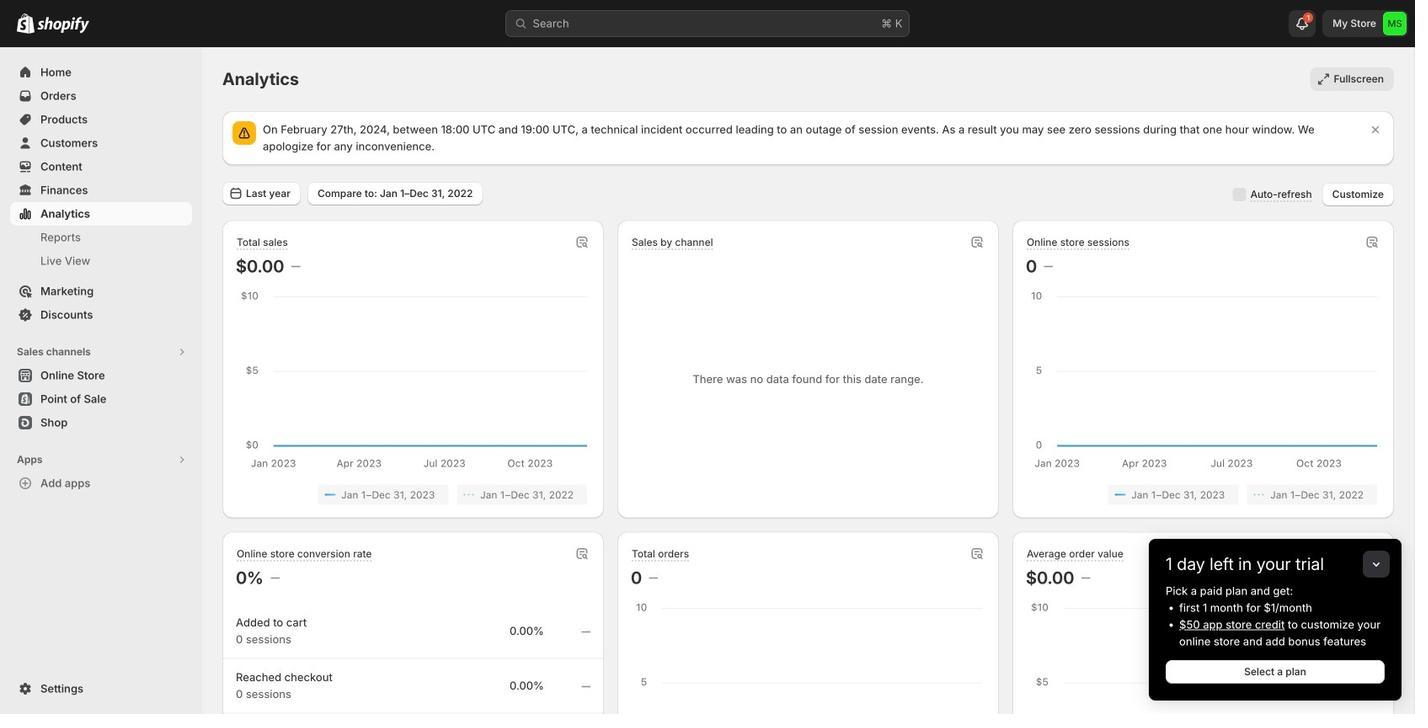 Task type: vqa. For each thing, say whether or not it's contained in the screenshot.
discounts
no



Task type: describe. For each thing, give the bounding box(es) containing it.
2 list from the left
[[1030, 485, 1378, 505]]

1 list from the left
[[239, 485, 587, 505]]



Task type: locate. For each thing, give the bounding box(es) containing it.
0 horizontal spatial list
[[239, 485, 587, 505]]

0 horizontal spatial shopify image
[[17, 13, 35, 34]]

1 horizontal spatial list
[[1030, 485, 1378, 505]]

shopify image
[[17, 13, 35, 34], [37, 17, 89, 34]]

list
[[239, 485, 587, 505], [1030, 485, 1378, 505]]

my store image
[[1384, 12, 1408, 35]]

1 horizontal spatial shopify image
[[37, 17, 89, 34]]



